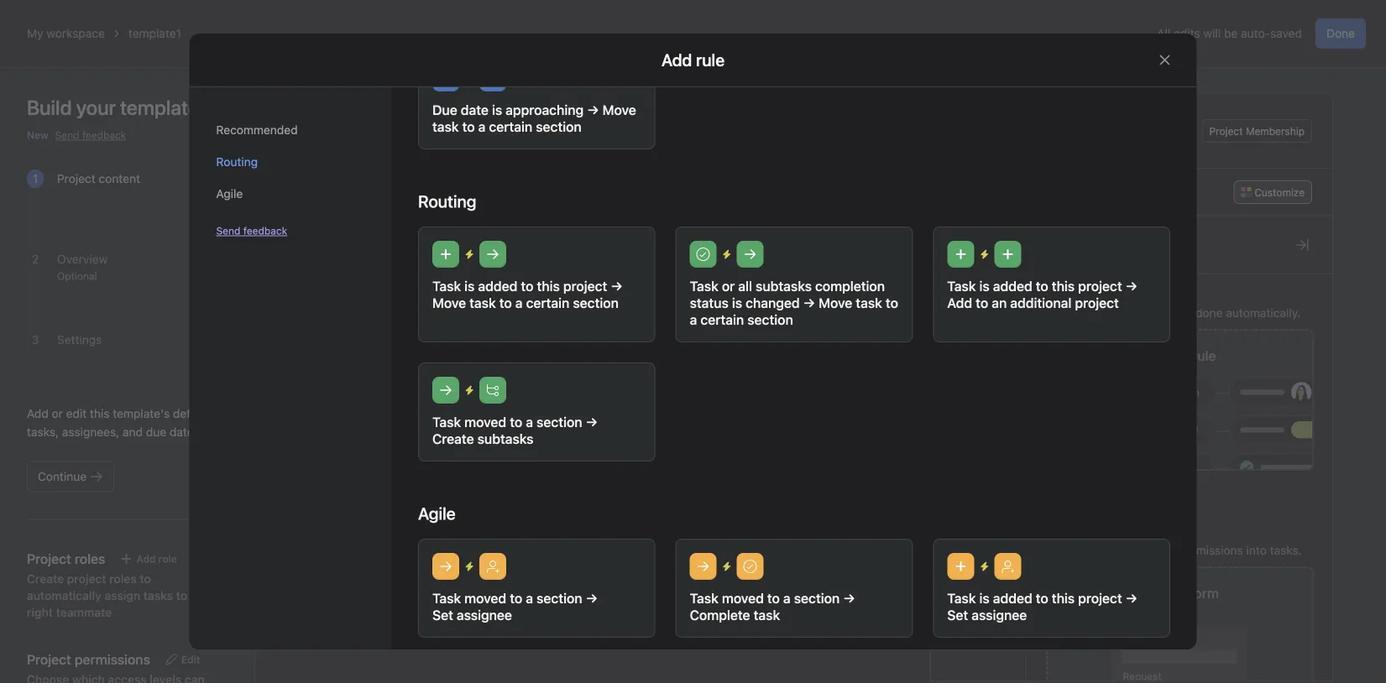 Task type: vqa. For each thing, say whether or not it's contained in the screenshot.
INVITE 'button'
no



Task type: locate. For each thing, give the bounding box(es) containing it.
1 horizontal spatial set assignee
[[947, 607, 1027, 623]]

0 horizontal spatial send feedback link
[[55, 128, 126, 143]]

0 horizontal spatial customize
[[1046, 235, 1127, 255]]

or inside task or all subtasks completion status is changed → move task to a certain section
[[722, 278, 735, 294]]

task inside task moved to a section → complete task
[[689, 591, 718, 607]]

to inside task moved to a section → set assignee
[[509, 591, 522, 607]]

get
[[1118, 306, 1136, 320]]

set assignee inside task moved to a section → set assignee
[[432, 607, 512, 623]]

1 horizontal spatial move
[[602, 102, 636, 118]]

project up assign subgoals to teams cell
[[563, 278, 607, 294]]

role
[[158, 553, 177, 565]]

0 horizontal spatial move
[[432, 295, 466, 311]]

break up deliverables into sub-goals cell
[[255, 280, 1038, 313]]

→ inside task or all subtasks completion status is changed → move task to a certain section
[[803, 295, 815, 311]]

1 vertical spatial agile
[[418, 504, 455, 524]]

task inside task moved to a section → create subtasks
[[432, 414, 461, 430]]

a
[[478, 119, 485, 135], [515, 295, 522, 311], [1071, 306, 1077, 320], [689, 312, 697, 328], [525, 414, 533, 430], [525, 591, 533, 607], [783, 591, 790, 607]]

due up work
[[1178, 226, 1197, 238]]

add up high
[[1164, 348, 1189, 364]]

task inside task or all subtasks completion status is changed → move task to a certain section
[[689, 278, 718, 294]]

due date is approaching → move task to a certain section
[[432, 102, 636, 135]]

your template
[[76, 96, 199, 119]]

2 horizontal spatial task
[[855, 295, 882, 311]]

add left an
[[947, 295, 972, 311]]

assignee
[[1045, 226, 1088, 238]]

assignees,
[[62, 425, 119, 439]]

3
[[32, 333, 39, 347]]

overview
[[57, 252, 108, 266]]

a inside task moved to a section → create subtasks
[[525, 414, 533, 430]]

set assignee inside task is added to this project → set assignee
[[947, 607, 1027, 623]]

task is added to this project → move task to a certain section
[[432, 278, 622, 311]]

or left the all in the right top of the page
[[722, 278, 735, 294]]

all edits will be auto-saved
[[1157, 26, 1302, 40]]

edit button
[[157, 648, 208, 672]]

a inside task moved to a section → complete task
[[783, 591, 790, 607]]

send down agile button
[[216, 225, 240, 237]]

0 vertical spatial certain section
[[489, 119, 581, 135]]

certain section inside the task is added to this project → move task to a certain section
[[526, 295, 618, 311]]

this for task is added to this project → move task to a certain section
[[537, 278, 559, 294]]

send feedback
[[216, 225, 287, 237]]

a inside task or all subtasks completion status is changed → move task to a certain section
[[689, 312, 697, 328]]

low
[[1178, 460, 1197, 472]]

project down automatically
[[1078, 591, 1122, 607]]

create subtasks
[[432, 431, 533, 447]]

task moved to a section → complete task
[[689, 591, 855, 623]]

1 horizontal spatial date
[[1200, 226, 1221, 238]]

0 horizontal spatial due
[[432, 102, 457, 118]]

routing
[[216, 155, 258, 169], [418, 191, 476, 211]]

move inside due date is approaching → move task to a certain section
[[602, 102, 636, 118]]

0 horizontal spatial feedback
[[82, 129, 126, 141]]

set assignee
[[432, 607, 512, 623], [947, 607, 1027, 623]]

membership
[[1246, 125, 1305, 137]]

template1
[[128, 26, 181, 40], [329, 106, 403, 126]]

section inside task moved to a section → complete task
[[794, 591, 839, 607]]

due date
[[1178, 226, 1221, 238]]

project inside the task is added to this project → move task to a certain section
[[563, 278, 607, 294]]

2 set assignee from the left
[[947, 607, 1027, 623]]

1 vertical spatial routing
[[418, 191, 476, 211]]

1 set assignee from the left
[[432, 607, 512, 623]]

moved for complete task
[[722, 591, 764, 607]]

project
[[563, 278, 607, 294], [1078, 278, 1122, 294], [67, 572, 106, 586], [1078, 591, 1122, 607]]

1 vertical spatial template1
[[329, 106, 403, 126]]

my workspace link
[[27, 26, 105, 40]]

routing down recommended
[[216, 155, 258, 169]]

task for task is added to this project → add to an additional project
[[947, 278, 976, 294]]

template1 up default
[[329, 106, 403, 126]]

feedback down agile button
[[243, 225, 287, 237]]

a inside the task is added to this project → move task to a certain section
[[515, 295, 522, 311]]

task for task moved to a section → create subtasks
[[432, 414, 461, 430]]

add a rule to get your work done automatically.
[[1046, 306, 1301, 320]]

is down templates
[[979, 591, 989, 607]]

1 vertical spatial customize
[[1046, 235, 1127, 255]]

identify deliverables and their dates text field
[[293, 255, 495, 272]]

to inside task moved to a section → complete task
[[767, 591, 780, 607]]

0 horizontal spatial template1
[[128, 26, 181, 40]]

or inside add or edit this template's default tasks, assignees, and due dates.
[[52, 407, 63, 421]]

1 vertical spatial send feedback link
[[216, 223, 287, 238]]

customize up close details image
[[1255, 186, 1305, 198]]

due date is approaching → move task to a certain section button
[[418, 50, 655, 149]]

template1 up your template
[[128, 26, 181, 40]]

all
[[1157, 26, 1171, 40]]

edits
[[1174, 26, 1200, 40]]

date for due date is approaching → move task to a certain section
[[460, 102, 488, 118]]

1 vertical spatial feedback
[[243, 225, 287, 237]]

0 vertical spatial agile
[[216, 187, 243, 201]]

task inside task templates
[[967, 542, 989, 554]]

1 vertical spatial rule
[[1192, 348, 1216, 364]]

1 vertical spatial certain section
[[526, 295, 618, 311]]

move
[[602, 102, 636, 118], [432, 295, 466, 311], [818, 295, 852, 311]]

send feedback link
[[55, 128, 126, 143], [216, 223, 287, 238]]

send feedback link down build your template
[[55, 128, 126, 143]]

form down the submissions
[[1190, 586, 1219, 602]]

row
[[255, 216, 1332, 247], [255, 247, 1332, 280], [255, 280, 1332, 313], [255, 312, 1332, 346], [255, 345, 1332, 376]]

project inside task is added to this project → add to an additional project
[[1078, 278, 1122, 294]]

to
[[462, 119, 474, 135], [521, 278, 533, 294], [1035, 278, 1048, 294], [499, 295, 512, 311], [885, 295, 898, 311], [975, 295, 988, 311], [1104, 306, 1115, 320], [509, 414, 522, 430], [140, 572, 151, 586], [176, 589, 187, 603], [509, 591, 522, 607], [767, 591, 780, 607], [1035, 591, 1048, 607]]

0 vertical spatial feedback
[[82, 129, 126, 141]]

0 vertical spatial or
[[722, 278, 735, 294]]

is left approaching
[[492, 102, 502, 118]]

added inside task is added to this project → add to an additional project
[[993, 278, 1032, 294]]

done button
[[1316, 18, 1366, 49]]

name
[[1123, 637, 1151, 649]]

routing inside button
[[216, 155, 258, 169]]

0 vertical spatial project
[[1209, 125, 1243, 137]]

task is added to this project → set assignee
[[947, 591, 1137, 623]]

rule left get
[[1081, 306, 1101, 320]]

form right turn
[[1148, 544, 1173, 558]]

work
[[1166, 306, 1193, 320]]

added inside the task is added to this project → move task to a certain section
[[478, 278, 517, 294]]

1 horizontal spatial template1
[[329, 106, 403, 126]]

task
[[279, 226, 300, 238], [432, 278, 461, 294], [689, 278, 718, 294], [947, 278, 976, 294], [432, 414, 461, 430], [967, 542, 989, 554], [432, 591, 461, 607], [689, 591, 718, 607], [947, 591, 976, 607]]

1 horizontal spatial customize
[[1255, 186, 1305, 198]]

2 vertical spatial certain section
[[700, 312, 793, 328]]

board
[[415, 137, 442, 149]]

project left membership
[[1209, 125, 1243, 137]]

templates
[[955, 558, 1002, 569]]

added for agile
[[993, 591, 1032, 607]]

certain section down approaching
[[489, 119, 581, 135]]

1 horizontal spatial task
[[469, 295, 496, 311]]

task is added to this project → add to an additional project button
[[933, 227, 1170, 343]]

0 horizontal spatial send
[[55, 129, 79, 141]]

0 vertical spatial send
[[55, 129, 79, 141]]

rule
[[1081, 306, 1101, 320], [1192, 348, 1216, 364]]

to inside task is added to this project → set assignee
[[1035, 591, 1048, 607]]

task inside task is added to this project → set assignee
[[947, 591, 976, 607]]

0 horizontal spatial date
[[460, 102, 488, 118]]

add down the rules
[[1046, 306, 1068, 320]]

2 horizontal spatial move
[[818, 295, 852, 311]]

certain section
[[489, 119, 581, 135], [526, 295, 618, 311], [700, 312, 793, 328]]

0 horizontal spatial or
[[52, 407, 63, 421]]

add up tasks,
[[27, 407, 49, 421]]

1 horizontal spatial form
[[1190, 586, 1219, 602]]

my
[[27, 26, 43, 40]]

or for is
[[722, 278, 735, 294]]

is
[[492, 102, 502, 118], [464, 278, 474, 294], [979, 278, 989, 294], [732, 295, 742, 311], [979, 591, 989, 607]]

auto-
[[1241, 26, 1270, 40]]

moved inside task moved to a section → complete task
[[722, 591, 764, 607]]

add for add form
[[1161, 586, 1186, 602]]

project up get
[[1078, 278, 1122, 294]]

add left role
[[136, 553, 156, 565]]

project up automatically
[[67, 572, 106, 586]]

2 row from the top
[[255, 247, 1332, 280]]

tasks
[[143, 589, 173, 603]]

date left approaching
[[460, 102, 488, 118]]

settings button
[[57, 333, 102, 347]]

project
[[1209, 125, 1243, 137], [57, 172, 96, 186]]

workspace
[[46, 26, 105, 40]]

tasks.
[[1270, 544, 1302, 558]]

→ inside due date is approaching → move task to a certain section
[[587, 102, 599, 118]]

due
[[432, 102, 457, 118], [1178, 226, 1197, 238]]

added inside task is added to this project → set assignee
[[993, 591, 1032, 607]]

automatically turn form submissions into tasks.
[[1046, 544, 1302, 558]]

customize up the rules
[[1046, 235, 1127, 255]]

0 vertical spatial rule
[[1081, 306, 1101, 320]]

move down completion
[[818, 295, 852, 311]]

dates.
[[170, 425, 203, 439]]

task inside the task is added to this project → move task to a certain section
[[432, 278, 461, 294]]

due inside due date is approaching → move task to a certain section
[[432, 102, 457, 118]]

1 vertical spatial due
[[1178, 226, 1197, 238]]

moved inside task moved to a section → set assignee
[[464, 591, 506, 607]]

1 vertical spatial project
[[57, 172, 96, 186]]

this inside task is added to this project → add to an additional project
[[1051, 278, 1074, 294]]

task is added to this project → set assignee button
[[933, 539, 1170, 638]]

project inside task is added to this project → set assignee
[[1078, 591, 1122, 607]]

build your template
[[27, 96, 199, 119]]

is inside task is added to this project → set assignee
[[979, 591, 989, 607]]

this inside task is added to this project → set assignee
[[1051, 591, 1074, 607]]

task for task templates
[[967, 542, 989, 554]]

rules
[[1046, 281, 1081, 297]]

add inside add or edit this template's default tasks, assignees, and due dates.
[[27, 407, 49, 421]]

1 row from the top
[[255, 216, 1332, 247]]

date up done on the right top of the page
[[1200, 226, 1221, 238]]

4 row from the top
[[255, 312, 1332, 346]]

is up fields
[[979, 278, 989, 294]]

1 vertical spatial send
[[216, 225, 240, 237]]

due for due date
[[1178, 226, 1197, 238]]

1 horizontal spatial due
[[1178, 226, 1197, 238]]

0 vertical spatial date
[[460, 102, 488, 118]]

this for task is added to this project → set assignee
[[1051, 591, 1074, 607]]

project inside create project roles to automatically assign tasks to the right teammate
[[67, 572, 106, 586]]

moved inside task moved to a section → create subtasks
[[464, 414, 506, 430]]

date
[[460, 102, 488, 118], [1200, 226, 1221, 238]]

certain section inside due date is approaching → move task to a certain section
[[489, 119, 581, 135]]

be
[[1224, 26, 1238, 40]]

routing down board
[[418, 191, 476, 211]]

rule up high
[[1192, 348, 1216, 364]]

section inside task moved to a section → set assignee
[[536, 591, 582, 607]]

task inside the task is added to this project → move task to a certain section
[[469, 295, 496, 311]]

1 vertical spatial or
[[52, 407, 63, 421]]

move inside the task is added to this project → move task to a certain section
[[432, 295, 466, 311]]

0 vertical spatial form
[[1148, 544, 1173, 558]]

0 horizontal spatial project
[[57, 172, 96, 186]]

send feedback link down agile button
[[216, 223, 287, 238]]

add
[[947, 295, 972, 311], [1046, 306, 1068, 320], [1164, 348, 1189, 364], [27, 407, 49, 421], [136, 553, 156, 565], [1161, 586, 1186, 602]]

will
[[1204, 26, 1221, 40]]

submissions
[[1176, 544, 1243, 558]]

certain section up assign subgoals to teams cell
[[526, 295, 618, 311]]

is down the all in the right top of the page
[[732, 295, 742, 311]]

is inside the task is added to this project → move task to a certain section
[[464, 278, 474, 294]]

date inside row
[[1200, 226, 1221, 238]]

create
[[27, 572, 64, 586]]

subtasks
[[755, 278, 811, 294]]

→ inside task is added to this project → add to an additional project
[[1125, 278, 1137, 294]]

1 horizontal spatial rule
[[1192, 348, 1216, 364]]

due up board
[[432, 102, 457, 118]]

task inside task moved to a section → set assignee
[[432, 591, 461, 607]]

1 horizontal spatial send
[[216, 225, 240, 237]]

project permissions
[[27, 652, 150, 668]]

moved for create subtasks
[[464, 414, 506, 430]]

add inside task is added to this project → add to an additional project
[[947, 295, 972, 311]]

send right new
[[55, 129, 79, 141]]

date inside due date is approaching → move task to a certain section
[[460, 102, 488, 118]]

→ inside task moved to a section → complete task
[[843, 591, 855, 607]]

0 horizontal spatial routing
[[216, 155, 258, 169]]

feedback down build your template
[[82, 129, 126, 141]]

0 vertical spatial routing
[[216, 155, 258, 169]]

1 horizontal spatial or
[[722, 278, 735, 294]]

certain section down changed
[[700, 312, 793, 328]]

0 horizontal spatial set assignee
[[432, 607, 512, 623]]

project inside button
[[1209, 125, 1243, 137]]

→ inside task moved to a section → set assignee
[[585, 591, 597, 607]]

or left edit
[[52, 407, 63, 421]]

task is added to this project → move task to a certain section button
[[418, 227, 655, 343]]

to inside due date is approaching → move task to a certain section
[[462, 119, 474, 135]]

task name
[[279, 226, 329, 238]]

is down 'identify deliverables and their dates' text field
[[464, 278, 474, 294]]

1 vertical spatial date
[[1200, 226, 1221, 238]]

1 horizontal spatial agile
[[418, 504, 455, 524]]

section for set assignee
[[536, 591, 582, 607]]

is for task is added to this project → add to an additional project
[[979, 278, 989, 294]]

this inside the task is added to this project → move task to a certain section
[[537, 278, 559, 294]]

section for create subtasks
[[536, 414, 582, 430]]

0 vertical spatial due
[[432, 102, 457, 118]]

→ inside task moved to a section → create subtasks
[[585, 414, 597, 430]]

move right approaching
[[602, 102, 636, 118]]

is inside task is added to this project → add to an additional project
[[979, 278, 989, 294]]

move down 'identify deliverables and their dates' text field
[[432, 295, 466, 311]]

project right 1
[[57, 172, 96, 186]]

task moved to a section → complete task button
[[675, 539, 913, 638]]

section inside task moved to a section → create subtasks
[[536, 414, 582, 430]]

0 horizontal spatial agile
[[216, 187, 243, 201]]

0 vertical spatial customize
[[1255, 186, 1305, 198]]

task inside task is added to this project → add to an additional project
[[947, 278, 976, 294]]

task templates
[[955, 542, 1002, 569]]

fields
[[970, 296, 996, 307]]

0 horizontal spatial task
[[432, 119, 458, 135]]

add down automatically turn form submissions into tasks.
[[1161, 586, 1186, 602]]

task is added to this project → add to an additional project
[[947, 278, 1137, 311]]

1 horizontal spatial project
[[1209, 125, 1243, 137]]



Task type: describe. For each thing, give the bounding box(es) containing it.
this inside add or edit this template's default tasks, assignees, and due dates.
[[90, 407, 110, 421]]

continue
[[38, 470, 87, 484]]

to inside task or all subtasks completion status is changed → move task to a certain section
[[885, 295, 898, 311]]

task inside due date is approaching → move task to a certain section
[[432, 119, 458, 135]]

date for due date
[[1200, 226, 1221, 238]]

routing button
[[216, 146, 364, 178]]

edit assignee image
[[1045, 254, 1065, 274]]

identify deliverables and their dates cell
[[255, 247, 1038, 280]]

add for add rule
[[1164, 348, 1189, 364]]

close details image
[[1296, 238, 1309, 252]]

1 horizontal spatial routing
[[418, 191, 476, 211]]

status
[[689, 295, 728, 311]]

project for task is added to this project → set assignee
[[1078, 591, 1122, 607]]

build
[[27, 96, 72, 119]]

all
[[738, 278, 752, 294]]

add role button
[[112, 547, 185, 571]]

is for task is added to this project → set assignee
[[979, 591, 989, 607]]

project roles
[[27, 551, 105, 567]]

section for complete task
[[794, 591, 839, 607]]

project for project membership
[[1209, 125, 1243, 137]]

0 vertical spatial send feedback link
[[55, 128, 126, 143]]

edit
[[66, 407, 87, 421]]

project for project content
[[57, 172, 96, 186]]

task moved to a section → create subtasks button
[[418, 363, 655, 462]]

your
[[1139, 306, 1163, 320]]

high
[[1178, 387, 1200, 399]]

6
[[961, 296, 967, 307]]

new
[[27, 129, 48, 141]]

automatically.
[[1226, 306, 1301, 320]]

to inside task moved to a section → create subtasks
[[509, 414, 522, 430]]

task for task name
[[279, 226, 300, 238]]

assign subgoals to teams text field
[[293, 321, 439, 338]]

1
[[33, 172, 38, 186]]

an
[[991, 295, 1007, 311]]

complete task
[[689, 607, 780, 623]]

default view: board
[[350, 137, 442, 149]]

add form
[[1161, 586, 1219, 602]]

default
[[173, 407, 211, 421]]

6 fields
[[961, 296, 996, 307]]

task for task is added to this project → move task to a certain section
[[432, 278, 461, 294]]

project membership button
[[1202, 119, 1312, 143]]

task for task moved to a section → complete task
[[689, 591, 718, 607]]

approaching
[[505, 102, 583, 118]]

and
[[123, 425, 143, 439]]

is for task is added to this project → move task to a certain section
[[464, 278, 474, 294]]

automatically
[[1046, 544, 1119, 558]]

task for task moved to a section → set assignee
[[432, 591, 461, 607]]

task moved to a section → set assignee button
[[418, 539, 655, 638]]

add or edit this template's default tasks, assignees, and due dates.
[[27, 407, 211, 439]]

1 horizontal spatial feedback
[[243, 225, 287, 237]]

row containing task name
[[255, 216, 1332, 247]]

turn
[[1123, 544, 1145, 558]]

moved for set assignee
[[464, 591, 506, 607]]

add role
[[136, 553, 177, 565]]

task for task or all subtasks completion status is changed → move task to a certain section
[[689, 278, 718, 294]]

agile inside button
[[216, 187, 243, 201]]

task moved to a section → create subtasks
[[432, 414, 597, 447]]

a inside task moved to a section → set assignee
[[525, 591, 533, 607]]

add rule
[[1164, 348, 1216, 364]]

name
[[303, 226, 329, 238]]

add for add a rule to get your work done automatically.
[[1046, 306, 1068, 320]]

task or all subtasks completion status is changed → move task to a certain section
[[689, 278, 898, 328]]

0 horizontal spatial rule
[[1081, 306, 1101, 320]]

roles
[[109, 572, 137, 586]]

new send feedback
[[27, 129, 126, 141]]

into
[[1247, 544, 1267, 558]]

3 row from the top
[[255, 280, 1332, 313]]

my workspace
[[27, 26, 105, 40]]

due for due date is approaching → move task to a certain section
[[432, 102, 457, 118]]

done
[[1196, 306, 1223, 320]]

is inside due date is approaching → move task to a certain section
[[492, 102, 502, 118]]

recommended
[[216, 123, 298, 137]]

customize button
[[1234, 181, 1312, 204]]

1 horizontal spatial send feedback link
[[216, 223, 287, 238]]

saved
[[1270, 26, 1302, 40]]

overview button
[[57, 252, 108, 266]]

done
[[1327, 26, 1355, 40]]

project content button
[[57, 172, 140, 186]]

additional project
[[1010, 295, 1119, 311]]

automatically
[[27, 589, 101, 603]]

0 horizontal spatial form
[[1148, 544, 1173, 558]]

move inside task or all subtasks completion status is changed → move task to a certain section
[[818, 295, 852, 311]]

assign subgoals to teams cell
[[255, 312, 1038, 346]]

optional
[[57, 270, 97, 282]]

a inside due date is approaching → move task to a certain section
[[478, 119, 485, 135]]

this for task is added to this project → add to an additional project
[[1051, 278, 1074, 294]]

→ inside task is added to this project → set assignee
[[1125, 591, 1137, 607]]

content
[[99, 172, 140, 186]]

tasks,
[[27, 425, 59, 439]]

add for add or edit this template's default tasks, assignees, and due dates.
[[27, 407, 49, 421]]

project for task is added to this project → add to an additional project
[[1078, 278, 1122, 294]]

task inside task or all subtasks completion status is changed → move task to a certain section
[[855, 295, 882, 311]]

or for tasks,
[[52, 407, 63, 421]]

5 row from the top
[[255, 345, 1332, 376]]

close this dialog image
[[1158, 53, 1172, 67]]

added for routing
[[993, 278, 1032, 294]]

2
[[32, 252, 39, 266]]

is inside task or all subtasks completion status is changed → move task to a certain section
[[732, 295, 742, 311]]

add for add role
[[136, 553, 156, 565]]

certain section inside task or all subtasks completion status is changed → move task to a certain section
[[700, 312, 793, 328]]

create project roles to automatically assign tasks to the right teammate
[[27, 572, 208, 620]]

break up deliverables into sub-goals text field
[[293, 288, 498, 305]]

project content
[[57, 172, 140, 186]]

default
[[350, 137, 384, 149]]

agile button
[[216, 178, 364, 210]]

project membership
[[1209, 125, 1305, 137]]

request
[[1123, 671, 1162, 683]]

customize inside customize dropdown button
[[1255, 186, 1305, 198]]

1 2 3
[[32, 172, 39, 347]]

project for task is added to this project → move task to a certain section
[[563, 278, 607, 294]]

task moved to a section → set assignee
[[432, 591, 597, 623]]

0 vertical spatial template1
[[128, 26, 181, 40]]

template image
[[285, 121, 306, 141]]

view:
[[387, 137, 412, 149]]

default view: board button
[[329, 131, 450, 154]]

assign
[[104, 589, 140, 603]]

task for task is added to this project → set assignee
[[947, 591, 976, 607]]

due
[[146, 425, 166, 439]]

right teammate
[[27, 606, 112, 620]]

→ inside the task is added to this project → move task to a certain section
[[610, 278, 622, 294]]

completion
[[815, 278, 885, 294]]

med
[[1178, 424, 1198, 436]]

1 vertical spatial form
[[1190, 586, 1219, 602]]



